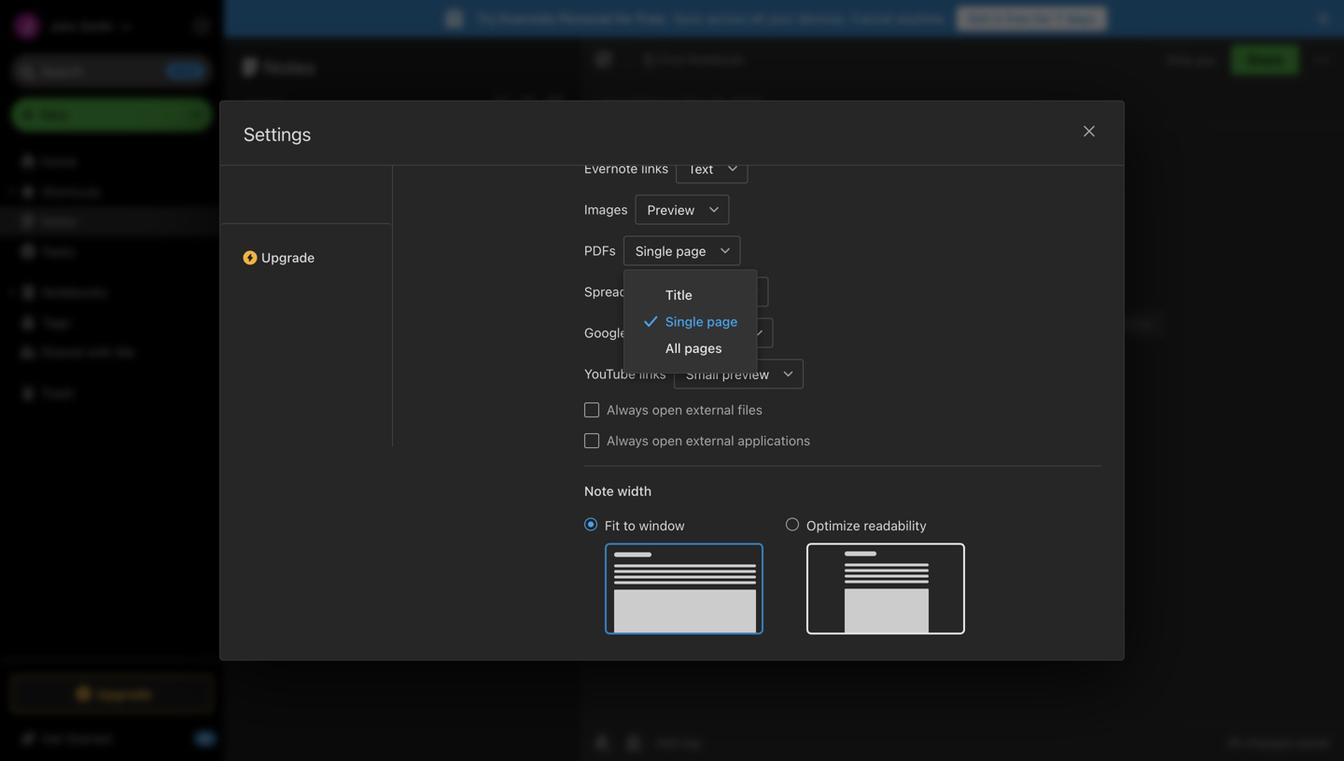 Task type: describe. For each thing, give the bounding box(es) containing it.
single page link
[[625, 308, 757, 335]]

saved
[[1297, 735, 1330, 749]]

notebooks link
[[0, 277, 223, 307]]

trash
[[41, 385, 74, 401]]

last edited on nov 17, 2023
[[595, 95, 762, 110]]

drive
[[631, 325, 663, 340]]

tasks button
[[0, 236, 223, 266]]

text
[[689, 161, 714, 176]]

single inside "single page" link
[[666, 314, 704, 329]]

new
[[41, 107, 68, 122]]

you
[[1196, 53, 1217, 67]]

note
[[585, 483, 614, 499]]

Fit to window radio
[[585, 518, 598, 531]]

shortcuts
[[42, 184, 101, 199]]

images
[[585, 202, 628, 217]]

0 horizontal spatial upgrade
[[96, 686, 152, 702]]

notebook
[[688, 52, 744, 66]]

1
[[247, 96, 252, 111]]

expand note image
[[593, 49, 615, 71]]

title
[[666, 287, 693, 303]]

home link
[[0, 147, 224, 177]]

preview button
[[636, 195, 700, 225]]

anytime.
[[897, 11, 948, 26]]

always for always open external applications
[[607, 433, 649, 448]]

only you
[[1167, 53, 1217, 67]]

try
[[477, 11, 497, 26]]

tags button
[[0, 307, 223, 337]]

to
[[624, 518, 636, 533]]

nov
[[684, 95, 708, 110]]

edited
[[624, 95, 662, 110]]

first
[[660, 52, 685, 66]]

devices.
[[798, 11, 848, 26]]

1 note
[[247, 96, 283, 111]]

google
[[585, 325, 628, 340]]

close image
[[1079, 120, 1101, 142]]

all pages link
[[625, 335, 757, 361]]

sync
[[674, 11, 704, 26]]

expand notebooks image
[[5, 285, 20, 300]]

last
[[595, 95, 621, 110]]

me
[[116, 344, 135, 360]]

youtube
[[585, 366, 636, 382]]

dropdown list menu
[[625, 282, 757, 361]]

google drive links
[[585, 325, 693, 340]]

try evernote personal for free: sync across all your devices. cancel anytime.
[[477, 11, 948, 26]]

on
[[666, 95, 681, 110]]

changes
[[1245, 735, 1293, 749]]

all for all pages
[[666, 340, 681, 356]]

all pages
[[666, 340, 722, 356]]

new button
[[11, 98, 213, 132]]

text button
[[676, 154, 718, 184]]

single page inside single page button
[[636, 243, 707, 258]]

1 vertical spatial links
[[666, 325, 693, 340]]

evernote links
[[585, 161, 669, 176]]

Choose default view option for PDFs field
[[624, 236, 741, 266]]

shared
[[41, 344, 84, 360]]

7
[[1056, 11, 1063, 26]]

1 vertical spatial settings
[[244, 123, 311, 145]]

Choose default view option for Google Drive links field
[[701, 318, 774, 348]]

17,
[[712, 95, 727, 110]]

files
[[738, 402, 763, 417]]

cancel
[[852, 11, 893, 26]]

single page inside dropdown list menu
[[666, 314, 738, 329]]

open for always open external files
[[653, 402, 683, 417]]

Always open external applications checkbox
[[585, 433, 600, 448]]

all changes saved
[[1228, 735, 1330, 749]]

free:
[[637, 11, 668, 26]]

1 horizontal spatial notes
[[264, 56, 316, 78]]

your
[[768, 11, 795, 26]]

Choose default view option for Evernote links field
[[676, 154, 748, 184]]

always open external files
[[607, 402, 763, 417]]

single page button
[[624, 236, 711, 266]]

share button
[[1232, 45, 1300, 75]]

Search text field
[[24, 54, 200, 88]]

settings inside tooltip
[[235, 19, 284, 33]]

readability
[[864, 518, 927, 533]]

title link
[[625, 282, 757, 308]]

0 vertical spatial upgrade button
[[220, 223, 392, 273]]

all
[[751, 11, 765, 26]]

across
[[708, 11, 748, 26]]

page inside button
[[676, 243, 707, 258]]

add tag image
[[623, 731, 645, 754]]



Task type: vqa. For each thing, say whether or not it's contained in the screenshot.
Optimize Readability RADIO
yes



Task type: locate. For each thing, give the bounding box(es) containing it.
all for all changes saved
[[1228, 735, 1242, 749]]

with
[[87, 344, 113, 360]]

preview
[[723, 366, 770, 382]]

0 vertical spatial external
[[686, 402, 735, 417]]

settings
[[235, 19, 284, 33], [244, 123, 311, 145]]

1 horizontal spatial page
[[707, 314, 738, 329]]

evernote right try in the left of the page
[[500, 11, 555, 26]]

0 vertical spatial links
[[642, 161, 669, 176]]

free
[[1006, 11, 1031, 26]]

always right always open external files checkbox
[[607, 402, 649, 417]]

settings image
[[191, 15, 213, 37]]

2 for from the left
[[1035, 11, 1053, 26]]

all
[[666, 340, 681, 356], [1228, 735, 1242, 749]]

single down preview button
[[636, 243, 673, 258]]

optimize
[[807, 518, 861, 533]]

Note Editor text field
[[580, 127, 1345, 723]]

first notebook
[[660, 52, 744, 66]]

always for always open external files
[[607, 402, 649, 417]]

for for 7
[[1035, 11, 1053, 26]]

open
[[653, 402, 683, 417], [653, 433, 683, 448]]

single page up pages
[[666, 314, 738, 329]]

settings tooltip
[[207, 7, 299, 44]]

1 horizontal spatial for
[[1035, 11, 1053, 26]]

open up always open external applications
[[653, 402, 683, 417]]

0 vertical spatial single page
[[636, 243, 707, 258]]

1 for from the left
[[616, 11, 633, 26]]

always right always open external applications option
[[607, 433, 649, 448]]

0 vertical spatial upgrade
[[262, 250, 315, 265]]

spreadsheets
[[585, 284, 668, 299]]

open down always open external files
[[653, 433, 683, 448]]

single
[[636, 243, 673, 258], [666, 314, 704, 329]]

2023
[[731, 95, 762, 110]]

home
[[41, 154, 77, 169]]

evernote up images
[[585, 161, 638, 176]]

1 vertical spatial page
[[707, 314, 738, 329]]

1 always from the top
[[607, 402, 649, 417]]

all left pages
[[666, 340, 681, 356]]

2 always from the top
[[607, 433, 649, 448]]

1 open from the top
[[653, 402, 683, 417]]

0 horizontal spatial page
[[676, 243, 707, 258]]

window
[[639, 518, 685, 533]]

Choose default view option for Images field
[[636, 195, 730, 225]]

1 horizontal spatial upgrade
[[262, 250, 315, 265]]

for left 7 at the right top of page
[[1035, 11, 1053, 26]]

page down choose default view option for images 'field'
[[676, 243, 707, 258]]

it
[[994, 11, 1003, 26]]

external up always open external applications
[[686, 402, 735, 417]]

single page
[[636, 243, 707, 258], [666, 314, 738, 329]]

tree containing home
[[0, 147, 224, 658]]

tags
[[42, 315, 70, 330]]

all inside note window element
[[1228, 735, 1242, 749]]

Always open external files checkbox
[[585, 403, 600, 417]]

external for files
[[686, 402, 735, 417]]

external for applications
[[686, 433, 735, 448]]

1 vertical spatial upgrade
[[96, 686, 152, 702]]

settings right settings icon
[[235, 19, 284, 33]]

1 vertical spatial evernote
[[585, 161, 638, 176]]

0 horizontal spatial for
[[616, 11, 633, 26]]

links
[[642, 161, 669, 176], [666, 325, 693, 340], [639, 366, 667, 382]]

first notebook button
[[637, 47, 750, 73]]

1 vertical spatial single
[[666, 314, 704, 329]]

note width
[[585, 483, 652, 499]]

for inside button
[[1035, 11, 1053, 26]]

get it free for 7 days button
[[957, 7, 1108, 31]]

tasks
[[41, 244, 75, 259]]

notes up note at the left top
[[264, 56, 316, 78]]

single page down "preview" on the top of the page
[[636, 243, 707, 258]]

fit
[[605, 518, 620, 533]]

pages
[[685, 340, 722, 356]]

small
[[686, 366, 719, 382]]

1 vertical spatial single page
[[666, 314, 738, 329]]

external
[[686, 402, 735, 417], [686, 433, 735, 448]]

0 vertical spatial open
[[653, 402, 683, 417]]

open for always open external applications
[[653, 433, 683, 448]]

always open external applications
[[607, 433, 811, 448]]

1 vertical spatial notes
[[41, 213, 77, 229]]

notebooks
[[42, 284, 107, 300]]

small preview
[[686, 366, 770, 382]]

all left the changes
[[1228, 735, 1242, 749]]

shared with me
[[41, 344, 135, 360]]

single down title
[[666, 314, 704, 329]]

for left free: at the top of the page
[[616, 11, 633, 26]]

optimize readability
[[807, 518, 927, 533]]

option group containing fit to window
[[585, 516, 966, 635]]

0 vertical spatial settings
[[235, 19, 284, 33]]

2 vertical spatial links
[[639, 366, 667, 382]]

option group
[[585, 516, 966, 635]]

notes
[[264, 56, 316, 78], [41, 213, 77, 229]]

page inside dropdown list menu
[[707, 314, 738, 329]]

width
[[618, 483, 652, 499]]

all inside dropdown list menu
[[666, 340, 681, 356]]

external down always open external files
[[686, 433, 735, 448]]

0 vertical spatial page
[[676, 243, 707, 258]]

youtube links
[[585, 366, 667, 382]]

notes up tasks
[[41, 213, 77, 229]]

0 vertical spatial always
[[607, 402, 649, 417]]

1 vertical spatial external
[[686, 433, 735, 448]]

0 vertical spatial all
[[666, 340, 681, 356]]

1 vertical spatial open
[[653, 433, 683, 448]]

get it free for 7 days
[[969, 11, 1096, 26]]

shortcuts button
[[0, 177, 223, 206]]

None search field
[[24, 54, 200, 88]]

links for youtube links
[[639, 366, 667, 382]]

settings down note at the left top
[[244, 123, 311, 145]]

0 horizontal spatial upgrade button
[[11, 675, 213, 713]]

2 external from the top
[[686, 433, 735, 448]]

1 vertical spatial all
[[1228, 735, 1242, 749]]

0 horizontal spatial evernote
[[500, 11, 555, 26]]

fit to window
[[605, 518, 685, 533]]

1 vertical spatial always
[[607, 433, 649, 448]]

always
[[607, 402, 649, 417], [607, 433, 649, 448]]

0 vertical spatial evernote
[[500, 11, 555, 26]]

evernote
[[500, 11, 555, 26], [585, 161, 638, 176]]

applications
[[738, 433, 811, 448]]

personal
[[559, 11, 612, 26]]

single inside single page button
[[636, 243, 673, 258]]

1 external from the top
[[686, 402, 735, 417]]

2 open from the top
[[653, 433, 683, 448]]

only
[[1167, 53, 1193, 67]]

0 horizontal spatial all
[[666, 340, 681, 356]]

1 horizontal spatial evernote
[[585, 161, 638, 176]]

small preview button
[[674, 359, 774, 389]]

page down choose default view option for spreadsheets field
[[707, 314, 738, 329]]

days
[[1067, 11, 1096, 26]]

for for free:
[[616, 11, 633, 26]]

for
[[616, 11, 633, 26], [1035, 11, 1053, 26]]

note window element
[[580, 37, 1345, 761]]

1 horizontal spatial all
[[1228, 735, 1242, 749]]

0 horizontal spatial notes
[[41, 213, 77, 229]]

untitled button
[[224, 127, 579, 239]]

notes inside tree
[[41, 213, 77, 229]]

tab list
[[417, 0, 570, 446]]

Choose default view option for YouTube links field
[[674, 359, 804, 389]]

add a reminder image
[[591, 731, 614, 754]]

0 vertical spatial notes
[[264, 56, 316, 78]]

tree
[[0, 147, 224, 658]]

1 vertical spatial upgrade button
[[11, 675, 213, 713]]

upgrade
[[262, 250, 315, 265], [96, 686, 152, 702]]

pdfs
[[585, 243, 616, 258]]

shared with me link
[[0, 337, 223, 367]]

note
[[256, 96, 283, 111]]

notes link
[[0, 206, 223, 236]]

1 horizontal spatial upgrade button
[[220, 223, 392, 273]]

get
[[969, 11, 991, 26]]

untitled
[[248, 144, 298, 160]]

share
[[1248, 52, 1284, 67]]

links for evernote links
[[642, 161, 669, 176]]

Choose default view option for Spreadsheets field
[[675, 277, 769, 307]]

preview
[[648, 202, 695, 217]]

0 vertical spatial single
[[636, 243, 673, 258]]

Optimize readability radio
[[786, 518, 799, 531]]

trash link
[[0, 378, 223, 408]]



